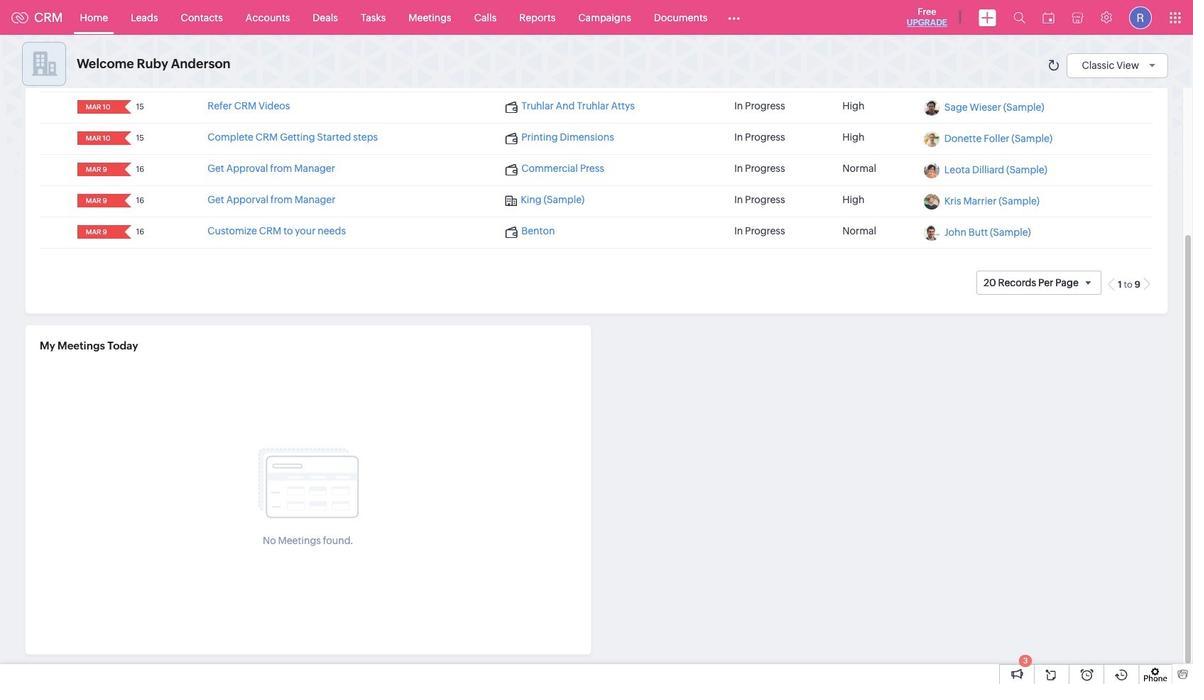 Task type: describe. For each thing, give the bounding box(es) containing it.
search element
[[1005, 0, 1034, 35]]

logo image
[[11, 12, 28, 23]]

create menu element
[[970, 0, 1005, 34]]

create menu image
[[979, 9, 997, 26]]

search image
[[1014, 11, 1026, 23]]

profile element
[[1121, 0, 1161, 34]]



Task type: locate. For each thing, give the bounding box(es) containing it.
profile image
[[1129, 6, 1152, 29]]

calendar image
[[1043, 12, 1055, 23]]

Other Modules field
[[719, 6, 750, 29]]

None field
[[82, 100, 115, 114], [82, 132, 115, 145], [82, 163, 115, 176], [82, 194, 115, 208], [82, 225, 115, 239], [82, 100, 115, 114], [82, 132, 115, 145], [82, 163, 115, 176], [82, 194, 115, 208], [82, 225, 115, 239]]



